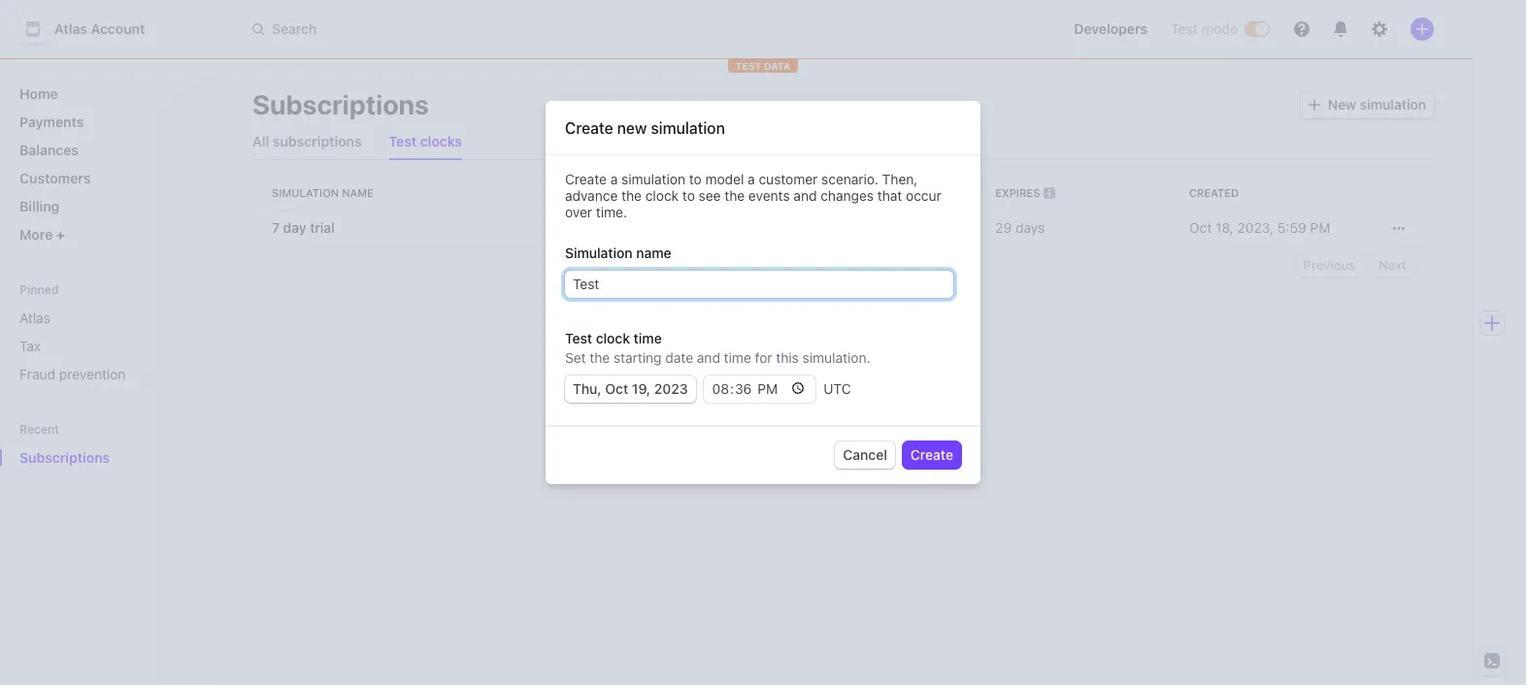 Task type: locate. For each thing, give the bounding box(es) containing it.
simulation down 26,
[[565, 244, 633, 261]]

2 vertical spatial simulation
[[621, 171, 685, 187]]

0 vertical spatial and
[[794, 187, 817, 204]]

0 vertical spatial time
[[629, 186, 655, 199]]

0 horizontal spatial the
[[590, 349, 610, 366]]

oct left the 18,
[[1189, 219, 1212, 236]]

2 horizontal spatial the
[[724, 187, 745, 204]]

time left for
[[724, 349, 751, 366]]

create up over
[[565, 171, 607, 187]]

simulation up 7 day trial
[[272, 186, 339, 199]]

create left new
[[565, 119, 613, 137]]

developers link
[[1066, 14, 1155, 45]]

0 horizontal spatial clock
[[596, 330, 630, 346]]

created
[[1189, 186, 1239, 199]]

test left clocks
[[389, 133, 417, 150]]

fraud
[[19, 366, 55, 382]]

time
[[629, 186, 655, 199], [634, 330, 662, 346], [724, 349, 751, 366]]

test inside test clock time set the starting date and time for this simulation.
[[565, 330, 592, 346]]

0 vertical spatial test
[[1171, 20, 1198, 37]]

test up set at the bottom left of the page
[[565, 330, 592, 346]]

day
[[283, 219, 306, 236]]

the right set at the bottom left of the page
[[590, 349, 610, 366]]

test for test clocks
[[389, 133, 417, 150]]

subscriptions
[[252, 88, 429, 120], [19, 449, 110, 466]]

developers
[[1074, 20, 1147, 37]]

subscriptions up subscriptions at left
[[252, 88, 429, 120]]

time up starting
[[634, 330, 662, 346]]

1 horizontal spatial subscriptions
[[252, 88, 429, 120]]

atlas for atlas
[[19, 310, 50, 326]]

days
[[1015, 219, 1045, 236]]

1 horizontal spatial clock
[[645, 187, 679, 204]]

1 vertical spatial clock
[[596, 330, 630, 346]]

simulation inside create a simulation to model a customer scenario. then, advance the clock to see the events and changes that occur over time.
[[621, 171, 685, 187]]

tab list
[[245, 124, 1434, 160]]

0 vertical spatial clock
[[645, 187, 679, 204]]

create a simulation to model a customer scenario. then, advance the clock to see the events and changes that occur over time.
[[565, 171, 942, 220]]

oct 26, 2023, 5:00 am
[[589, 219, 733, 236]]

balances
[[19, 142, 79, 158]]

1 horizontal spatial and
[[794, 187, 817, 204]]

clock up oct 26, 2023, 5:00 am on the top left of page
[[645, 187, 679, 204]]

1 horizontal spatial a
[[748, 171, 755, 187]]

simulation name
[[272, 186, 373, 199]]

simulation for simulation name
[[565, 244, 633, 261]]

a up "time."
[[610, 171, 618, 187]]

1 vertical spatial time
[[634, 330, 662, 346]]

1 2023, from the left
[[639, 219, 676, 236]]

tax
[[19, 338, 41, 354]]

to
[[689, 171, 702, 187], [682, 187, 695, 204]]

the
[[621, 187, 642, 204], [724, 187, 745, 204], [590, 349, 610, 366]]

the up 26,
[[621, 187, 642, 204]]

7 day trial link
[[252, 211, 581, 246]]

and right date
[[697, 349, 720, 366]]

7 day trial
[[272, 219, 335, 236]]

create for create new simulation
[[565, 119, 613, 137]]

for
[[755, 349, 772, 366]]

date
[[665, 349, 693, 366]]

2023, right the 18,
[[1237, 219, 1274, 236]]

test
[[1171, 20, 1198, 37], [389, 133, 417, 150], [565, 330, 592, 346]]

1 vertical spatial simulation
[[651, 119, 725, 137]]

atlas left the account
[[54, 20, 87, 37]]

create right cancel
[[910, 446, 953, 463]]

29 days
[[995, 219, 1045, 236]]

1 vertical spatial subscriptions
[[19, 449, 110, 466]]

the right see
[[724, 187, 745, 204]]

0 horizontal spatial atlas
[[19, 310, 50, 326]]

recent
[[19, 422, 59, 437]]

0 vertical spatial create
[[565, 119, 613, 137]]

0 horizontal spatial a
[[610, 171, 618, 187]]

subscriptions link
[[12, 442, 171, 474]]

core navigation links element
[[12, 78, 198, 250]]

2023,
[[639, 219, 676, 236], [1237, 219, 1274, 236]]

atlas inside "atlas" link
[[19, 310, 50, 326]]

customers
[[19, 170, 91, 186]]

recent navigation links element
[[0, 421, 214, 474]]

billing
[[19, 198, 60, 215]]

19,
[[632, 380, 651, 397]]

clock up starting
[[596, 330, 630, 346]]

subscriptions
[[273, 133, 362, 150]]

scenario.
[[821, 171, 878, 187]]

1 vertical spatial test
[[389, 133, 417, 150]]

1 vertical spatial atlas
[[19, 310, 50, 326]]

0 vertical spatial simulation
[[272, 186, 339, 199]]

all subscriptions
[[252, 133, 362, 150]]

atlas account button
[[19, 16, 164, 43]]

oct left 19,
[[605, 380, 628, 397]]

1 vertical spatial create
[[565, 171, 607, 187]]

clock
[[645, 187, 679, 204], [596, 330, 630, 346]]

2 horizontal spatial test
[[1171, 20, 1198, 37]]

time right clock at the top left of page
[[629, 186, 655, 199]]

pinned navigation links element
[[12, 282, 198, 390]]

a right model
[[748, 171, 755, 187]]

0 horizontal spatial and
[[697, 349, 720, 366]]

2 vertical spatial time
[[724, 349, 751, 366]]

prevention
[[59, 366, 126, 382]]

2023, up name
[[639, 219, 676, 236]]

0 horizontal spatial subscriptions
[[19, 449, 110, 466]]

0 vertical spatial atlas
[[54, 20, 87, 37]]

00:00 time field
[[703, 375, 816, 403]]

home
[[19, 85, 58, 102]]

simulation
[[1360, 96, 1426, 113], [651, 119, 725, 137], [621, 171, 685, 187]]

0 vertical spatial simulation
[[1360, 96, 1426, 113]]

0 horizontal spatial simulation
[[272, 186, 339, 199]]

1 vertical spatial and
[[697, 349, 720, 366]]

0 horizontal spatial test
[[389, 133, 417, 150]]

over
[[565, 204, 592, 220]]

utc
[[823, 380, 851, 397]]

0 vertical spatial subscriptions
[[252, 88, 429, 120]]

1 horizontal spatial simulation
[[565, 244, 633, 261]]

svg image
[[1308, 99, 1320, 111]]

create
[[565, 119, 613, 137], [565, 171, 607, 187], [910, 446, 953, 463]]

oct left 26,
[[589, 219, 612, 236]]

starting
[[614, 349, 662, 366]]

and inside create a simulation to model a customer scenario. then, advance the clock to see the events and changes that occur over time.
[[794, 187, 817, 204]]

atlas inside the atlas account button
[[54, 20, 87, 37]]

oct inside "button"
[[605, 380, 628, 397]]

simulation for create a simulation to model a customer scenario. then, advance the clock to see the events and changes that occur over time.
[[621, 171, 685, 187]]

test data
[[736, 60, 791, 72]]

0 horizontal spatial 2023,
[[639, 219, 676, 236]]

create inside create a simulation to model a customer scenario. then, advance the clock to see the events and changes that occur over time.
[[565, 171, 607, 187]]

1 vertical spatial simulation
[[565, 244, 633, 261]]

fraud prevention link
[[12, 358, 198, 390]]

customer
[[759, 171, 818, 187]]

and right events
[[794, 187, 817, 204]]

2023, for 18,
[[1237, 219, 1274, 236]]

1 horizontal spatial 2023,
[[1237, 219, 1274, 236]]

7
[[272, 219, 280, 236]]

subscriptions down recent
[[19, 449, 110, 466]]

clock time
[[589, 186, 655, 199]]

oct
[[589, 219, 612, 236], [1189, 219, 1212, 236], [605, 380, 628, 397]]

1 horizontal spatial test
[[565, 330, 592, 346]]

atlas down pinned
[[19, 310, 50, 326]]

atlas
[[54, 20, 87, 37], [19, 310, 50, 326]]

test left mode
[[1171, 20, 1198, 37]]

2 vertical spatial test
[[565, 330, 592, 346]]

2 2023, from the left
[[1237, 219, 1274, 236]]

new simulation button
[[1301, 91, 1434, 118]]

2 vertical spatial create
[[910, 446, 953, 463]]

simulation
[[272, 186, 339, 199], [565, 244, 633, 261]]

oct for oct 18, 2023, 5:59 pm
[[1189, 219, 1212, 236]]

thu, oct 19, 2023 button
[[565, 375, 696, 403]]

data
[[764, 60, 791, 72]]

simulation inside button
[[1360, 96, 1426, 113]]

test mode
[[1171, 20, 1238, 37]]

to left model
[[689, 171, 702, 187]]

1 horizontal spatial atlas
[[54, 20, 87, 37]]



Task type: describe. For each thing, give the bounding box(es) containing it.
all subscriptions link
[[245, 128, 369, 155]]

more button
[[12, 218, 198, 250]]

changes
[[821, 187, 874, 204]]

oct for oct 26, 2023, 5:00 am
[[589, 219, 612, 236]]

to left see
[[682, 187, 695, 204]]

atlas for atlas account
[[54, 20, 87, 37]]

simulation name
[[565, 244, 671, 261]]

clock inside test clock time set the starting date and time for this simulation.
[[596, 330, 630, 346]]

simulation for create new simulation
[[651, 119, 725, 137]]

svg image
[[1393, 223, 1405, 234]]

oct 18, 2023, 5:59 pm
[[1189, 219, 1330, 236]]

payments link
[[12, 106, 198, 138]]

Search search field
[[241, 11, 788, 47]]

customers link
[[12, 162, 198, 194]]

more
[[19, 226, 56, 243]]

29
[[995, 219, 1012, 236]]

home link
[[12, 78, 198, 110]]

tab list containing all subscriptions
[[245, 124, 1434, 160]]

this
[[776, 349, 799, 366]]

expires
[[995, 186, 1040, 199]]

26,
[[616, 219, 636, 236]]

name
[[636, 244, 671, 261]]

1 a from the left
[[610, 171, 618, 187]]

new
[[1328, 96, 1356, 113]]

fraud prevention
[[19, 366, 126, 382]]

next
[[1379, 257, 1407, 273]]

oct 26, 2023, 5:00 am link
[[581, 211, 987, 246]]

clocks
[[420, 133, 462, 150]]

notifications image
[[1333, 21, 1348, 37]]

1 horizontal spatial the
[[621, 187, 642, 204]]

create for create a simulation to model a customer scenario. then, advance the clock to see the events and changes that occur over time.
[[565, 171, 607, 187]]

and inside test clock time set the starting date and time for this simulation.
[[697, 349, 720, 366]]

simulation for simulation name
[[272, 186, 339, 199]]

events
[[748, 187, 790, 204]]

5:59
[[1277, 219, 1307, 236]]

thu, oct 19, 2023
[[573, 380, 688, 397]]

create new simulation
[[565, 119, 725, 137]]

payments
[[19, 114, 84, 130]]

create inside button
[[910, 446, 953, 463]]

cancel
[[843, 446, 887, 463]]

see
[[699, 187, 721, 204]]

then,
[[882, 171, 918, 187]]

name
[[342, 186, 373, 199]]

clock
[[589, 186, 626, 199]]

test clocks link
[[381, 128, 470, 155]]

simulation.
[[802, 349, 870, 366]]

next button
[[1371, 253, 1414, 277]]

subscriptions inside recent navigation links element
[[19, 449, 110, 466]]

2023, for 26,
[[639, 219, 676, 236]]

clock inside create a simulation to model a customer scenario. then, advance the clock to see the events and changes that occur over time.
[[645, 187, 679, 204]]

pinned element
[[12, 302, 198, 390]]

tax link
[[12, 330, 198, 362]]

18,
[[1216, 219, 1234, 236]]

create button
[[903, 441, 961, 469]]

billing link
[[12, 190, 198, 222]]

advance
[[565, 187, 618, 204]]

mode
[[1202, 20, 1238, 37]]

previous button
[[1296, 253, 1363, 277]]

previous
[[1303, 257, 1355, 273]]

2 a from the left
[[748, 171, 755, 187]]

atlas account
[[54, 20, 145, 37]]

occur
[[906, 187, 942, 204]]

5:00
[[679, 219, 708, 236]]

thu,
[[573, 380, 602, 397]]

test clock time set the starting date and time for this simulation.
[[565, 330, 870, 366]]

oct 18, 2023, 5:59 pm link
[[1181, 211, 1376, 246]]

model
[[705, 171, 744, 187]]

cancel button
[[835, 441, 895, 469]]

test clocks
[[389, 133, 462, 150]]

pinned
[[19, 282, 59, 297]]

29 days link
[[987, 211, 1181, 246]]

time.
[[596, 204, 627, 220]]

account
[[91, 20, 145, 37]]

pm
[[1310, 219, 1330, 236]]

search
[[272, 20, 317, 37]]

balances link
[[12, 134, 198, 166]]

test for test mode
[[1171, 20, 1198, 37]]

all
[[252, 133, 269, 150]]

trial
[[310, 219, 335, 236]]

set
[[565, 349, 586, 366]]

the inside test clock time set the starting date and time for this simulation.
[[590, 349, 610, 366]]

Simulation name text field
[[565, 271, 953, 298]]

new simulation
[[1328, 96, 1426, 113]]

atlas link
[[12, 302, 198, 334]]

am
[[712, 219, 733, 236]]

that
[[877, 187, 902, 204]]

2023
[[654, 380, 688, 397]]

new
[[617, 119, 647, 137]]

test
[[736, 60, 761, 72]]



Task type: vqa. For each thing, say whether or not it's contained in the screenshot.
Create
yes



